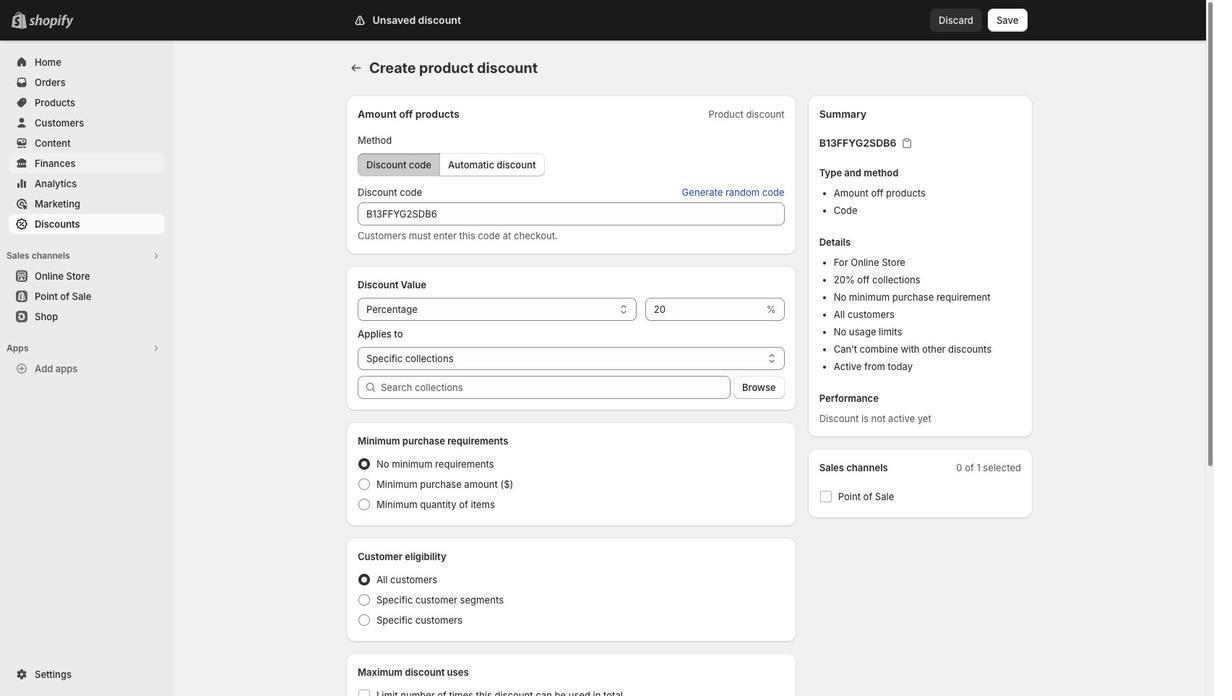 Task type: vqa. For each thing, say whether or not it's contained in the screenshot.
text field
yes



Task type: locate. For each thing, give the bounding box(es) containing it.
shopify image
[[32, 14, 77, 29]]

None text field
[[358, 202, 785, 226], [645, 298, 764, 321], [358, 202, 785, 226], [645, 298, 764, 321]]



Task type: describe. For each thing, give the bounding box(es) containing it.
Search collections text field
[[381, 376, 731, 399]]



